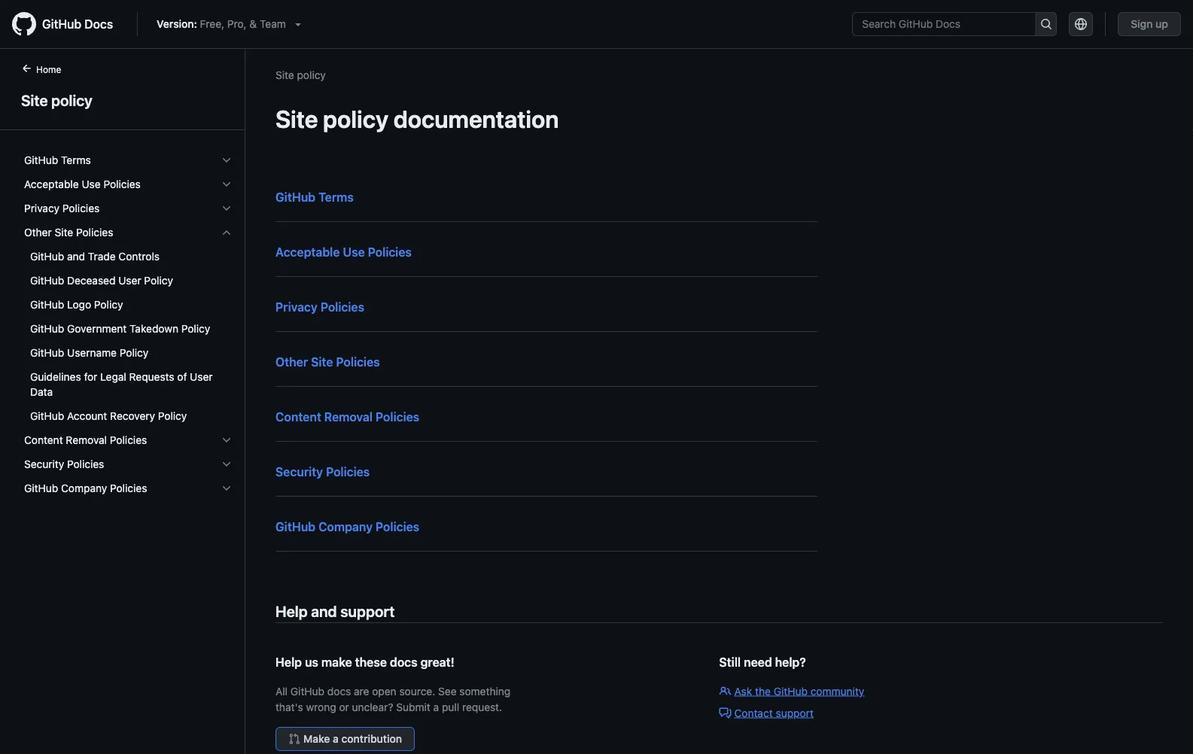 Task type: describe. For each thing, give the bounding box(es) containing it.
sign
[[1131, 18, 1154, 30]]

pro,
[[227, 18, 247, 30]]

1 horizontal spatial acceptable
[[276, 245, 340, 259]]

other site policies button
[[18, 221, 239, 245]]

data
[[30, 386, 53, 398]]

see
[[438, 685, 457, 698]]

use inside "dropdown button"
[[82, 178, 101, 191]]

or
[[339, 701, 349, 714]]

1 horizontal spatial content
[[276, 410, 321, 424]]

github account recovery policy
[[30, 410, 187, 423]]

legal
[[100, 371, 126, 383]]

1 horizontal spatial support
[[776, 707, 814, 720]]

help us make these docs great!
[[276, 656, 455, 670]]

make
[[322, 656, 352, 670]]

1 horizontal spatial removal
[[324, 410, 373, 424]]

1 vertical spatial privacy
[[276, 300, 318, 314]]

1 horizontal spatial content removal policies
[[276, 410, 420, 424]]

0 vertical spatial site policy
[[276, 69, 326, 81]]

contribution
[[342, 733, 402, 746]]

removal inside content removal policies dropdown button
[[66, 434, 107, 447]]

github and trade controls link
[[18, 245, 239, 269]]

logo
[[67, 299, 91, 311]]

security policies button
[[18, 453, 239, 477]]

and for help
[[311, 603, 337, 620]]

need
[[744, 656, 773, 670]]

policies inside content removal policies dropdown button
[[110, 434, 147, 447]]

make a contribution
[[304, 733, 402, 746]]

1 vertical spatial other site policies
[[276, 355, 380, 369]]

github terms link
[[276, 190, 354, 204]]

source.
[[400, 685, 436, 698]]

policies inside the privacy policies dropdown button
[[62, 202, 100, 215]]

other inside other site policies dropdown button
[[24, 226, 52, 239]]

contact support link
[[720, 707, 814, 720]]

unclear?
[[352, 701, 394, 714]]

user inside guidelines for legal requests of user data
[[190, 371, 213, 383]]

github username policy
[[30, 347, 149, 359]]

requests
[[129, 371, 174, 383]]

community
[[811, 685, 865, 698]]

wrong
[[306, 701, 336, 714]]

other site policies element containing github and trade controls
[[12, 245, 245, 429]]

submit
[[396, 701, 431, 714]]

acceptable use policies link
[[276, 245, 412, 259]]

github account recovery policy link
[[18, 404, 239, 429]]

0 vertical spatial docs
[[390, 656, 418, 670]]

policies inside other site policies dropdown button
[[76, 226, 113, 239]]

ask
[[735, 685, 753, 698]]

government
[[67, 323, 127, 335]]

help for help us make these docs great!
[[276, 656, 302, 670]]

1 vertical spatial acceptable use policies
[[276, 245, 412, 259]]

privacy policies link
[[276, 300, 365, 314]]

these
[[355, 656, 387, 670]]

github inside dropdown button
[[24, 154, 58, 166]]

&
[[250, 18, 257, 30]]

make a contribution link
[[276, 728, 415, 752]]

all github docs are open source. see something that's wrong or unclear? submit a pull request.
[[276, 685, 511, 714]]

github docs
[[42, 17, 113, 31]]

github inside "dropdown button"
[[24, 482, 58, 495]]

1 horizontal spatial site policy link
[[276, 69, 326, 81]]

policies inside github company policies "dropdown button"
[[110, 482, 147, 495]]

1 horizontal spatial security policies
[[276, 465, 370, 479]]

a inside all github docs are open source. see something that's wrong or unclear? submit a pull request.
[[434, 701, 439, 714]]

acceptable inside "dropdown button"
[[24, 178, 79, 191]]

the
[[756, 685, 771, 698]]

github terms button
[[18, 148, 239, 172]]

content inside dropdown button
[[24, 434, 63, 447]]

policy inside github username policy link
[[120, 347, 149, 359]]

security policies inside dropdown button
[[24, 458, 104, 471]]

version: free, pro, & team
[[157, 18, 286, 30]]

privacy policies inside dropdown button
[[24, 202, 100, 215]]

make
[[304, 733, 330, 746]]

github username policy link
[[18, 341, 239, 365]]

1 horizontal spatial company
[[319, 520, 373, 534]]

of
[[177, 371, 187, 383]]

docs inside all github docs are open source. see something that's wrong or unclear? submit a pull request.
[[328, 685, 351, 698]]

sign up
[[1131, 18, 1169, 30]]

pull
[[442, 701, 460, 714]]

guidelines
[[30, 371, 81, 383]]

ask the github community link
[[720, 685, 865, 698]]

still need help?
[[720, 656, 806, 670]]

sc 9kayk9 0 image for acceptable use policies
[[221, 179, 233, 191]]

1 vertical spatial site policy
[[21, 91, 93, 109]]

sc 9kayk9 0 image for other site policies
[[221, 227, 233, 239]]

search image
[[1041, 18, 1053, 30]]

other site policies inside dropdown button
[[24, 226, 113, 239]]

are
[[354, 685, 369, 698]]

content removal policies inside dropdown button
[[24, 434, 147, 447]]

other site policies element containing other site policies
[[12, 221, 245, 429]]

policy for recovery
[[158, 410, 187, 423]]

version:
[[157, 18, 197, 30]]

ask the github community
[[735, 685, 865, 698]]

github logo policy link
[[18, 293, 239, 317]]



Task type: vqa. For each thing, say whether or not it's contained in the screenshot.
Site policy to the bottom
yes



Task type: locate. For each thing, give the bounding box(es) containing it.
help up us
[[276, 603, 308, 620]]

privacy up github and trade controls
[[24, 202, 60, 215]]

account
[[67, 410, 107, 423]]

policy inside github logo policy "link"
[[94, 299, 123, 311]]

0 horizontal spatial acceptable use policies
[[24, 178, 141, 191]]

trade
[[88, 250, 116, 263]]

1 sc 9kayk9 0 image from the top
[[221, 203, 233, 215]]

0 vertical spatial removal
[[324, 410, 373, 424]]

1 horizontal spatial user
[[190, 371, 213, 383]]

sc 9kayk9 0 image inside security policies dropdown button
[[221, 459, 233, 471]]

1 vertical spatial and
[[311, 603, 337, 620]]

0 vertical spatial github terms
[[24, 154, 91, 166]]

docs up the source.
[[390, 656, 418, 670]]

1 help from the top
[[276, 603, 308, 620]]

0 horizontal spatial content
[[24, 434, 63, 447]]

1 vertical spatial terms
[[319, 190, 354, 204]]

1 sc 9kayk9 0 image from the top
[[221, 154, 233, 166]]

1 horizontal spatial other
[[276, 355, 308, 369]]

free,
[[200, 18, 225, 30]]

a left pull
[[434, 701, 439, 714]]

github company policies link
[[276, 520, 420, 534]]

1 vertical spatial support
[[776, 707, 814, 720]]

acceptable use policies button
[[18, 172, 239, 197]]

0 vertical spatial sc 9kayk9 0 image
[[221, 203, 233, 215]]

github company policies down security policies link
[[276, 520, 420, 534]]

1 vertical spatial use
[[343, 245, 365, 259]]

2 help from the top
[[276, 656, 302, 670]]

something
[[460, 685, 511, 698]]

github company policies button
[[18, 477, 239, 501]]

user right of
[[190, 371, 213, 383]]

policy right takedown
[[181, 323, 210, 335]]

company inside "dropdown button"
[[61, 482, 107, 495]]

user
[[118, 275, 141, 287], [190, 371, 213, 383]]

privacy policies
[[24, 202, 100, 215], [276, 300, 365, 314]]

github logo policy
[[30, 299, 123, 311]]

content removal policies down account
[[24, 434, 147, 447]]

sc 9kayk9 0 image inside content removal policies dropdown button
[[221, 435, 233, 447]]

other site policies element
[[12, 221, 245, 429], [12, 245, 245, 429]]

0 vertical spatial content removal policies
[[276, 410, 420, 424]]

0 horizontal spatial security policies
[[24, 458, 104, 471]]

contact support
[[735, 707, 814, 720]]

0 vertical spatial other site policies
[[24, 226, 113, 239]]

policies inside acceptable use policies "dropdown button"
[[104, 178, 141, 191]]

sc 9kayk9 0 image inside other site policies dropdown button
[[221, 227, 233, 239]]

us
[[305, 656, 319, 670]]

policy
[[297, 69, 326, 81], [51, 91, 93, 109], [323, 105, 389, 133]]

privacy policies up github and trade controls
[[24, 202, 100, 215]]

policy down controls
[[144, 275, 173, 287]]

other site policies link
[[276, 355, 380, 369]]

0 vertical spatial user
[[118, 275, 141, 287]]

None search field
[[853, 12, 1058, 36]]

help?
[[776, 656, 806, 670]]

privacy policies up other site policies link
[[276, 300, 365, 314]]

github terms
[[24, 154, 91, 166], [276, 190, 354, 204]]

policy for left site policy link
[[51, 91, 93, 109]]

guidelines for legal requests of user data
[[30, 371, 213, 398]]

0 vertical spatial acceptable
[[24, 178, 79, 191]]

privacy inside dropdown button
[[24, 202, 60, 215]]

help for help and support
[[276, 603, 308, 620]]

github inside "link"
[[30, 299, 64, 311]]

1 vertical spatial content removal policies
[[24, 434, 147, 447]]

0 vertical spatial privacy
[[24, 202, 60, 215]]

0 horizontal spatial company
[[61, 482, 107, 495]]

site
[[276, 69, 294, 81], [21, 91, 48, 109], [276, 105, 318, 133], [55, 226, 73, 239], [311, 355, 333, 369]]

1 vertical spatial content
[[24, 434, 63, 447]]

1 horizontal spatial docs
[[390, 656, 418, 670]]

github and trade controls
[[30, 250, 160, 263]]

and for github
[[67, 250, 85, 263]]

1 horizontal spatial github terms
[[276, 190, 354, 204]]

docs up or
[[328, 685, 351, 698]]

0 horizontal spatial site policy link
[[18, 89, 227, 111]]

company down security policies link
[[319, 520, 373, 534]]

policy down github government takedown policy link
[[120, 347, 149, 359]]

1 horizontal spatial other site policies
[[276, 355, 380, 369]]

acceptable use policies down github terms dropdown button
[[24, 178, 141, 191]]

other up github and trade controls
[[24, 226, 52, 239]]

triangle down image
[[292, 18, 304, 30]]

content removal policies button
[[18, 429, 239, 453]]

acceptable use policies inside acceptable use policies "dropdown button"
[[24, 178, 141, 191]]

help left us
[[276, 656, 302, 670]]

policies
[[104, 178, 141, 191], [62, 202, 100, 215], [76, 226, 113, 239], [368, 245, 412, 259], [321, 300, 365, 314], [336, 355, 380, 369], [376, 410, 420, 424], [110, 434, 147, 447], [67, 458, 104, 471], [326, 465, 370, 479], [110, 482, 147, 495], [376, 520, 420, 534]]

removal
[[324, 410, 373, 424], [66, 434, 107, 447]]

policy inside github account recovery policy link
[[158, 410, 187, 423]]

github deceased user policy
[[30, 275, 173, 287]]

content removal policies down other site policies link
[[276, 410, 420, 424]]

support
[[341, 603, 395, 620], [776, 707, 814, 720]]

site policy documentation
[[276, 105, 559, 133]]

github company policies down security policies dropdown button
[[24, 482, 147, 495]]

sc 9kayk9 0 image
[[221, 154, 233, 166], [221, 179, 233, 191], [221, 435, 233, 447], [221, 483, 233, 495]]

github terms up acceptable use policies link
[[276, 190, 354, 204]]

and inside site policy element
[[67, 250, 85, 263]]

sc 9kayk9 0 image for github terms
[[221, 154, 233, 166]]

other
[[24, 226, 52, 239], [276, 355, 308, 369]]

4 sc 9kayk9 0 image from the top
[[221, 483, 233, 495]]

0 horizontal spatial site policy
[[21, 91, 93, 109]]

sc 9kayk9 0 image inside acceptable use policies "dropdown button"
[[221, 179, 233, 191]]

0 horizontal spatial docs
[[328, 685, 351, 698]]

takedown
[[130, 323, 178, 335]]

1 vertical spatial removal
[[66, 434, 107, 447]]

company
[[61, 482, 107, 495], [319, 520, 373, 534]]

1 other site policies element from the top
[[12, 221, 245, 429]]

0 horizontal spatial terms
[[61, 154, 91, 166]]

and
[[67, 250, 85, 263], [311, 603, 337, 620]]

0 horizontal spatial acceptable
[[24, 178, 79, 191]]

0 vertical spatial acceptable use policies
[[24, 178, 141, 191]]

0 horizontal spatial privacy
[[24, 202, 60, 215]]

0 horizontal spatial a
[[333, 733, 339, 746]]

terms inside dropdown button
[[61, 154, 91, 166]]

home link
[[15, 63, 85, 78]]

1 vertical spatial github terms
[[276, 190, 354, 204]]

privacy policies button
[[18, 197, 239, 221]]

sc 9kayk9 0 image for privacy policies
[[221, 203, 233, 215]]

policy down "github deceased user policy"
[[94, 299, 123, 311]]

security policies down account
[[24, 458, 104, 471]]

1 vertical spatial user
[[190, 371, 213, 383]]

policy for takedown
[[181, 323, 210, 335]]

security inside dropdown button
[[24, 458, 64, 471]]

sc 9kayk9 0 image for security policies
[[221, 459, 233, 471]]

site policy link up github terms dropdown button
[[18, 89, 227, 111]]

github company policies
[[24, 482, 147, 495], [276, 520, 420, 534]]

1 horizontal spatial acceptable use policies
[[276, 245, 412, 259]]

open
[[372, 685, 397, 698]]

company down security policies dropdown button
[[61, 482, 107, 495]]

docs
[[85, 17, 113, 31]]

privacy up other site policies link
[[276, 300, 318, 314]]

removal down other site policies link
[[324, 410, 373, 424]]

content removal policies link
[[276, 410, 420, 424]]

0 horizontal spatial use
[[82, 178, 101, 191]]

1 vertical spatial other
[[276, 355, 308, 369]]

policy inside github government takedown policy link
[[181, 323, 210, 335]]

policy inside the github deceased user policy link
[[144, 275, 173, 287]]

terms
[[61, 154, 91, 166], [319, 190, 354, 204]]

sc 9kayk9 0 image inside github terms dropdown button
[[221, 154, 233, 166]]

site policy link
[[276, 69, 326, 81], [18, 89, 227, 111]]

github company policies inside github company policies "dropdown button"
[[24, 482, 147, 495]]

2 other site policies element from the top
[[12, 245, 245, 429]]

github inside all github docs are open source. see something that's wrong or unclear? submit a pull request.
[[291, 685, 325, 698]]

0 horizontal spatial support
[[341, 603, 395, 620]]

documentation
[[394, 105, 559, 133]]

github terms up acceptable use policies "dropdown button"
[[24, 154, 91, 166]]

github terms inside dropdown button
[[24, 154, 91, 166]]

site inside dropdown button
[[55, 226, 73, 239]]

github government takedown policy link
[[18, 317, 239, 341]]

request.
[[462, 701, 502, 714]]

for
[[84, 371, 97, 383]]

recovery
[[110, 410, 155, 423]]

0 vertical spatial company
[[61, 482, 107, 495]]

2 sc 9kayk9 0 image from the top
[[221, 227, 233, 239]]

contact
[[735, 707, 773, 720]]

privacy
[[24, 202, 60, 215], [276, 300, 318, 314]]

1 vertical spatial github company policies
[[276, 520, 420, 534]]

github government takedown policy
[[30, 323, 210, 335]]

0 vertical spatial use
[[82, 178, 101, 191]]

0 horizontal spatial security
[[24, 458, 64, 471]]

github docs link
[[12, 12, 125, 36]]

site policy link down triangle down 'icon'
[[276, 69, 326, 81]]

select language: current language is english image
[[1076, 18, 1088, 30]]

sc 9kayk9 0 image
[[221, 203, 233, 215], [221, 227, 233, 239], [221, 459, 233, 471]]

1 horizontal spatial and
[[311, 603, 337, 620]]

1 horizontal spatial security
[[276, 465, 323, 479]]

other site policies
[[24, 226, 113, 239], [276, 355, 380, 369]]

a right make
[[333, 733, 339, 746]]

policy for right site policy link
[[297, 69, 326, 81]]

security policies
[[24, 458, 104, 471], [276, 465, 370, 479]]

policies inside security policies dropdown button
[[67, 458, 104, 471]]

other down 'privacy policies' link
[[276, 355, 308, 369]]

0 horizontal spatial and
[[67, 250, 85, 263]]

0 vertical spatial terms
[[61, 154, 91, 166]]

github deceased user policy link
[[18, 269, 239, 293]]

security policies link
[[276, 465, 370, 479]]

use up 'privacy policies' link
[[343, 245, 365, 259]]

1 vertical spatial help
[[276, 656, 302, 670]]

1 horizontal spatial github company policies
[[276, 520, 420, 534]]

1 vertical spatial site policy link
[[18, 89, 227, 111]]

content removal policies
[[276, 410, 420, 424], [24, 434, 147, 447]]

acceptable use policies
[[24, 178, 141, 191], [276, 245, 412, 259]]

0 horizontal spatial removal
[[66, 434, 107, 447]]

2 vertical spatial sc 9kayk9 0 image
[[221, 459, 233, 471]]

support down ask the github community link
[[776, 707, 814, 720]]

1 horizontal spatial terms
[[319, 190, 354, 204]]

team
[[260, 18, 286, 30]]

site policy down home link
[[21, 91, 93, 109]]

terms up acceptable use policies link
[[319, 190, 354, 204]]

0 vertical spatial content
[[276, 410, 321, 424]]

all
[[276, 685, 288, 698]]

0 horizontal spatial content removal policies
[[24, 434, 147, 447]]

1 vertical spatial company
[[319, 520, 373, 534]]

acceptable use policies up 'privacy policies' link
[[276, 245, 412, 259]]

content
[[276, 410, 321, 424], [24, 434, 63, 447]]

1 horizontal spatial a
[[434, 701, 439, 714]]

that's
[[276, 701, 303, 714]]

policy for user
[[144, 275, 173, 287]]

0 vertical spatial github company policies
[[24, 482, 147, 495]]

0 vertical spatial a
[[434, 701, 439, 714]]

user down github and trade controls link
[[118, 275, 141, 287]]

deceased
[[67, 275, 116, 287]]

1 vertical spatial docs
[[328, 685, 351, 698]]

2 sc 9kayk9 0 image from the top
[[221, 179, 233, 191]]

use
[[82, 178, 101, 191], [343, 245, 365, 259]]

support up help us make these docs great!
[[341, 603, 395, 620]]

great!
[[421, 656, 455, 670]]

sc 9kayk9 0 image inside github company policies "dropdown button"
[[221, 483, 233, 495]]

content down "data"
[[24, 434, 63, 447]]

1 horizontal spatial site policy
[[276, 69, 326, 81]]

0 horizontal spatial user
[[118, 275, 141, 287]]

1 vertical spatial a
[[333, 733, 339, 746]]

1 horizontal spatial privacy
[[276, 300, 318, 314]]

0 horizontal spatial github company policies
[[24, 482, 147, 495]]

sign up link
[[1119, 12, 1182, 36]]

0 vertical spatial and
[[67, 250, 85, 263]]

other site policies up github and trade controls
[[24, 226, 113, 239]]

home
[[36, 64, 61, 75]]

sc 9kayk9 0 image for github company policies
[[221, 483, 233, 495]]

security policies up "github company policies" link
[[276, 465, 370, 479]]

security up "github company policies" link
[[276, 465, 323, 479]]

other site policies down 'privacy policies' link
[[276, 355, 380, 369]]

0 vertical spatial other
[[24, 226, 52, 239]]

0 horizontal spatial privacy policies
[[24, 202, 100, 215]]

site policy element
[[0, 61, 246, 753]]

0 vertical spatial privacy policies
[[24, 202, 100, 215]]

0 vertical spatial support
[[341, 603, 395, 620]]

docs
[[390, 656, 418, 670], [328, 685, 351, 698]]

up
[[1156, 18, 1169, 30]]

still
[[720, 656, 741, 670]]

help and support
[[276, 603, 395, 620]]

0 vertical spatial site policy link
[[276, 69, 326, 81]]

terms up acceptable use policies "dropdown button"
[[61, 154, 91, 166]]

1 vertical spatial privacy policies
[[276, 300, 365, 314]]

3 sc 9kayk9 0 image from the top
[[221, 459, 233, 471]]

policy
[[144, 275, 173, 287], [94, 299, 123, 311], [181, 323, 210, 335], [120, 347, 149, 359], [158, 410, 187, 423]]

1 vertical spatial sc 9kayk9 0 image
[[221, 227, 233, 239]]

username
[[67, 347, 117, 359]]

1 horizontal spatial use
[[343, 245, 365, 259]]

0 horizontal spatial other site policies
[[24, 226, 113, 239]]

and left the trade
[[67, 250, 85, 263]]

removal down account
[[66, 434, 107, 447]]

0 vertical spatial help
[[276, 603, 308, 620]]

and up us
[[311, 603, 337, 620]]

security down "data"
[[24, 458, 64, 471]]

Search GitHub Docs search field
[[854, 13, 1036, 35]]

3 sc 9kayk9 0 image from the top
[[221, 435, 233, 447]]

site policy
[[276, 69, 326, 81], [21, 91, 93, 109]]

1 vertical spatial acceptable
[[276, 245, 340, 259]]

use down github terms dropdown button
[[82, 178, 101, 191]]

guidelines for legal requests of user data link
[[18, 365, 239, 404]]

policy right recovery on the left bottom of page
[[158, 410, 187, 423]]

0 horizontal spatial github terms
[[24, 154, 91, 166]]

sc 9kayk9 0 image for content removal policies
[[221, 435, 233, 447]]

controls
[[119, 250, 160, 263]]

site policy down triangle down 'icon'
[[276, 69, 326, 81]]

content up security policies link
[[276, 410, 321, 424]]

sc 9kayk9 0 image inside the privacy policies dropdown button
[[221, 203, 233, 215]]

1 horizontal spatial privacy policies
[[276, 300, 365, 314]]

0 horizontal spatial other
[[24, 226, 52, 239]]



